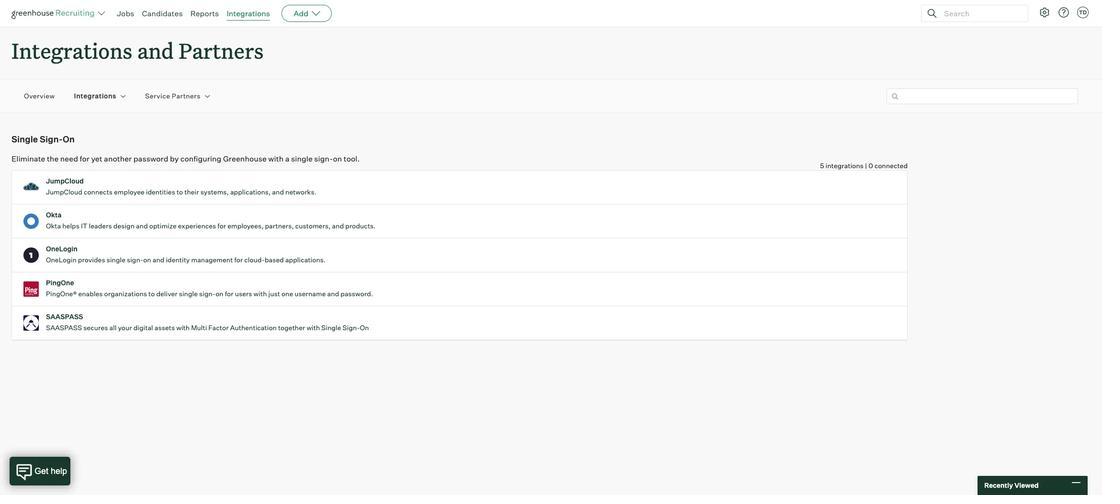 Task type: describe. For each thing, give the bounding box(es) containing it.
and left products.
[[332, 222, 344, 230]]

products.
[[345, 222, 376, 230]]

td
[[1079, 9, 1087, 16]]

0 vertical spatial sign-
[[40, 134, 63, 145]]

greenhouse recruiting image
[[11, 8, 98, 19]]

applications,
[[230, 188, 271, 196]]

identity
[[166, 256, 190, 264]]

on inside onelogin onelogin provides single sign-on and identity management for cloud-based applications.
[[143, 256, 151, 264]]

with right together
[[307, 324, 320, 332]]

saaspass saaspass secures all your digital assets with multi factor authentication together with single sign-on
[[46, 313, 369, 332]]

multi
[[191, 324, 207, 332]]

cloud-
[[244, 256, 265, 264]]

2 saaspass from the top
[[46, 324, 82, 332]]

integrations and partners
[[11, 36, 264, 65]]

viewed
[[1014, 482, 1039, 490]]

another
[[104, 154, 132, 164]]

for for identity
[[234, 256, 243, 264]]

connects
[[84, 188, 113, 196]]

recently viewed
[[984, 482, 1039, 490]]

2 onelogin from the top
[[46, 256, 77, 264]]

assets
[[155, 324, 175, 332]]

management
[[191, 256, 233, 264]]

1 saaspass from the top
[[46, 313, 83, 321]]

helps
[[62, 222, 79, 230]]

their
[[184, 188, 199, 196]]

1 jumpcloud from the top
[[46, 177, 84, 185]]

by
[[170, 154, 179, 164]]

integrations
[[826, 162, 863, 170]]

password
[[133, 154, 168, 164]]

for left yet
[[80, 154, 89, 164]]

okta okta helps it leaders design and optimize experiences for employees, partners, customers, and products.
[[46, 211, 376, 230]]

all
[[109, 324, 117, 332]]

optimize
[[149, 222, 177, 230]]

partners inside service partners "link"
[[172, 92, 200, 100]]

jumpcloud jumpcloud connects employee identities to their systems, applications, and networks.
[[46, 177, 316, 196]]

for for sign-
[[225, 290, 233, 298]]

1 onelogin from the top
[[46, 245, 78, 253]]

candidates link
[[142, 9, 183, 18]]

configuring
[[180, 154, 221, 164]]

factor
[[208, 324, 229, 332]]

just
[[268, 290, 280, 298]]

partners,
[[265, 222, 294, 230]]

2 okta from the top
[[46, 222, 61, 230]]

jobs
[[117, 9, 134, 18]]

0
[[868, 162, 873, 170]]

and right design
[[136, 222, 148, 230]]

5
[[820, 162, 824, 170]]

td button
[[1077, 7, 1089, 18]]

single inside pingone pingone® enables organizations to deliver single sign-on for users with just one username and password.
[[179, 290, 198, 298]]

sign- inside onelogin onelogin provides single sign-on and identity management for cloud-based applications.
[[127, 256, 143, 264]]

tool.
[[344, 154, 360, 164]]

leaders
[[89, 222, 112, 230]]

based
[[265, 256, 284, 264]]

provides
[[78, 256, 105, 264]]

pingone
[[46, 279, 74, 287]]

applications.
[[285, 256, 326, 264]]

together
[[278, 324, 305, 332]]

the
[[47, 154, 59, 164]]

identities
[[146, 188, 175, 196]]

your
[[118, 324, 132, 332]]

2 horizontal spatial single
[[291, 154, 313, 164]]

users
[[235, 290, 252, 298]]

add
[[294, 9, 308, 18]]

with left multi
[[176, 324, 190, 332]]

td button
[[1075, 5, 1091, 20]]



Task type: locate. For each thing, give the bounding box(es) containing it.
1 vertical spatial on
[[360, 324, 369, 332]]

1 horizontal spatial sign-
[[199, 290, 216, 298]]

0 vertical spatial on
[[333, 154, 342, 164]]

0 vertical spatial jumpcloud
[[46, 177, 84, 185]]

enables
[[78, 290, 103, 298]]

0 vertical spatial on
[[63, 134, 75, 145]]

onelogin up the pingone
[[46, 256, 77, 264]]

1 vertical spatial onelogin
[[46, 256, 77, 264]]

for inside okta okta helps it leaders design and optimize experiences for employees, partners, customers, and products.
[[218, 222, 226, 230]]

on left tool.
[[333, 154, 342, 164]]

single inside onelogin onelogin provides single sign-on and identity management for cloud-based applications.
[[107, 256, 125, 264]]

employees,
[[228, 222, 264, 230]]

single
[[11, 134, 38, 145], [321, 324, 341, 332]]

on up 'need'
[[63, 134, 75, 145]]

need
[[60, 154, 78, 164]]

single right a
[[291, 154, 313, 164]]

1 horizontal spatial single
[[321, 324, 341, 332]]

deliver
[[156, 290, 177, 298]]

0 vertical spatial partners
[[179, 36, 264, 65]]

0 vertical spatial onelogin
[[46, 245, 78, 253]]

to left the deliver
[[148, 290, 155, 298]]

greenhouse
[[223, 154, 267, 164]]

recently
[[984, 482, 1013, 490]]

single right together
[[321, 324, 341, 332]]

1 horizontal spatial sign-
[[343, 324, 360, 332]]

and inside onelogin onelogin provides single sign-on and identity management for cloud-based applications.
[[153, 256, 164, 264]]

1 okta from the top
[[46, 211, 62, 219]]

pingone pingone® enables organizations to deliver single sign-on for users with just one username and password.
[[46, 279, 373, 298]]

design
[[113, 222, 135, 230]]

to inside jumpcloud jumpcloud connects employee identities to their systems, applications, and networks.
[[177, 188, 183, 196]]

1 vertical spatial to
[[148, 290, 155, 298]]

for left users
[[225, 290, 233, 298]]

for inside pingone pingone® enables organizations to deliver single sign-on for users with just one username and password.
[[225, 290, 233, 298]]

0 horizontal spatial on
[[63, 134, 75, 145]]

and
[[137, 36, 174, 65], [272, 188, 284, 196], [136, 222, 148, 230], [332, 222, 344, 230], [153, 256, 164, 264], [327, 290, 339, 298]]

and inside jumpcloud jumpcloud connects employee identities to their systems, applications, and networks.
[[272, 188, 284, 196]]

onelogin down "helps" at the top
[[46, 245, 78, 253]]

on
[[333, 154, 342, 164], [143, 256, 151, 264], [215, 290, 223, 298]]

0 vertical spatial okta
[[46, 211, 62, 219]]

2 horizontal spatial on
[[333, 154, 342, 164]]

partners right service
[[172, 92, 200, 100]]

networks.
[[285, 188, 316, 196]]

2 vertical spatial single
[[179, 290, 198, 298]]

to inside pingone pingone® enables organizations to deliver single sign-on for users with just one username and password.
[[148, 290, 155, 298]]

with inside pingone pingone® enables organizations to deliver single sign-on for users with just one username and password.
[[254, 290, 267, 298]]

5 integrations | 0 connected
[[820, 162, 908, 170]]

1 horizontal spatial on
[[360, 324, 369, 332]]

for left cloud-
[[234, 256, 243, 264]]

it
[[81, 222, 87, 230]]

jobs link
[[117, 9, 134, 18]]

saaspass
[[46, 313, 83, 321], [46, 324, 82, 332]]

0 horizontal spatial sign-
[[40, 134, 63, 145]]

service partners
[[145, 92, 200, 100]]

with left just
[[254, 290, 267, 298]]

and right username
[[327, 290, 339, 298]]

a
[[285, 154, 289, 164]]

|
[[865, 162, 867, 170]]

eliminate the need for yet another password by configuring greenhouse with a single sign-on tool.
[[11, 154, 360, 164]]

2 vertical spatial on
[[215, 290, 223, 298]]

sign- left tool.
[[314, 154, 333, 164]]

for
[[80, 154, 89, 164], [218, 222, 226, 230], [234, 256, 243, 264], [225, 290, 233, 298]]

overview link
[[24, 92, 55, 101]]

authentication
[[230, 324, 277, 332]]

sign- inside pingone pingone® enables organizations to deliver single sign-on for users with just one username and password.
[[199, 290, 216, 298]]

overview
[[24, 92, 55, 100]]

yet
[[91, 154, 102, 164]]

single inside 'saaspass saaspass secures all your digital assets with multi factor authentication together with single sign-on'
[[321, 324, 341, 332]]

and down candidates
[[137, 36, 174, 65]]

to left "their"
[[177, 188, 183, 196]]

username
[[295, 290, 326, 298]]

integrations link
[[227, 9, 270, 18], [74, 92, 116, 101]]

1 vertical spatial single
[[107, 256, 125, 264]]

0 horizontal spatial single
[[11, 134, 38, 145]]

partners
[[179, 36, 264, 65], [172, 92, 200, 100]]

pingone®
[[46, 290, 77, 298]]

1 vertical spatial single
[[321, 324, 341, 332]]

on
[[63, 134, 75, 145], [360, 324, 369, 332]]

sign-
[[314, 154, 333, 164], [127, 256, 143, 264], [199, 290, 216, 298]]

2 vertical spatial sign-
[[199, 290, 216, 298]]

0 horizontal spatial single
[[107, 256, 125, 264]]

candidates
[[142, 9, 183, 18]]

saaspass left secures
[[46, 324, 82, 332]]

0 vertical spatial integrations
[[227, 9, 270, 18]]

add button
[[282, 5, 332, 22]]

0 horizontal spatial sign-
[[127, 256, 143, 264]]

service
[[145, 92, 170, 100]]

2 vertical spatial integrations
[[74, 92, 116, 100]]

partners down reports link
[[179, 36, 264, 65]]

and left networks.
[[272, 188, 284, 196]]

1 vertical spatial integrations link
[[74, 92, 116, 101]]

1 horizontal spatial single
[[179, 290, 198, 298]]

0 horizontal spatial to
[[148, 290, 155, 298]]

on left identity
[[143, 256, 151, 264]]

on inside 'saaspass saaspass secures all your digital assets with multi factor authentication together with single sign-on'
[[360, 324, 369, 332]]

1 vertical spatial sign-
[[343, 324, 360, 332]]

single up eliminate
[[11, 134, 38, 145]]

single right the deliver
[[179, 290, 198, 298]]

1 vertical spatial on
[[143, 256, 151, 264]]

for left employees,
[[218, 222, 226, 230]]

1 horizontal spatial to
[[177, 188, 183, 196]]

single sign-on
[[11, 134, 75, 145]]

okta
[[46, 211, 62, 219], [46, 222, 61, 230]]

single right provides
[[107, 256, 125, 264]]

service partners link
[[145, 92, 200, 101]]

sign- up the
[[40, 134, 63, 145]]

1 vertical spatial okta
[[46, 222, 61, 230]]

onelogin onelogin provides single sign-on and identity management for cloud-based applications.
[[46, 245, 326, 264]]

sign-
[[40, 134, 63, 145], [343, 324, 360, 332]]

with left a
[[268, 154, 284, 164]]

jumpcloud
[[46, 177, 84, 185], [46, 188, 82, 196]]

2 horizontal spatial sign-
[[314, 154, 333, 164]]

customers,
[[295, 222, 331, 230]]

0 vertical spatial saaspass
[[46, 313, 83, 321]]

sign- inside 'saaspass saaspass secures all your digital assets with multi factor authentication together with single sign-on'
[[343, 324, 360, 332]]

None text field
[[887, 88, 1078, 104]]

1 vertical spatial saaspass
[[46, 324, 82, 332]]

0 horizontal spatial on
[[143, 256, 151, 264]]

and left identity
[[153, 256, 164, 264]]

0 vertical spatial to
[[177, 188, 183, 196]]

Search text field
[[942, 6, 1019, 20]]

1 horizontal spatial on
[[215, 290, 223, 298]]

sign- up 'saaspass saaspass secures all your digital assets with multi factor authentication together with single sign-on'
[[199, 290, 216, 298]]

digital
[[133, 324, 153, 332]]

1 vertical spatial partners
[[172, 92, 200, 100]]

on inside pingone pingone® enables organizations to deliver single sign-on for users with just one username and password.
[[215, 290, 223, 298]]

sign- down password.
[[343, 324, 360, 332]]

organizations
[[104, 290, 147, 298]]

saaspass down pingone®
[[46, 313, 83, 321]]

eliminate
[[11, 154, 45, 164]]

to
[[177, 188, 183, 196], [148, 290, 155, 298]]

password.
[[341, 290, 373, 298]]

experiences
[[178, 222, 216, 230]]

secures
[[83, 324, 108, 332]]

systems,
[[200, 188, 229, 196]]

reports link
[[190, 9, 219, 18]]

0 horizontal spatial integrations link
[[74, 92, 116, 101]]

reports
[[190, 9, 219, 18]]

for for optimize
[[218, 222, 226, 230]]

on down password.
[[360, 324, 369, 332]]

1 horizontal spatial integrations link
[[227, 9, 270, 18]]

1 vertical spatial jumpcloud
[[46, 188, 82, 196]]

one
[[281, 290, 293, 298]]

0 vertical spatial integrations link
[[227, 9, 270, 18]]

0 vertical spatial sign-
[[314, 154, 333, 164]]

single
[[291, 154, 313, 164], [107, 256, 125, 264], [179, 290, 198, 298]]

with
[[268, 154, 284, 164], [254, 290, 267, 298], [176, 324, 190, 332], [307, 324, 320, 332]]

connected
[[874, 162, 908, 170]]

configure image
[[1039, 7, 1050, 18]]

0 vertical spatial single
[[11, 134, 38, 145]]

sign- up organizations
[[127, 256, 143, 264]]

employee
[[114, 188, 144, 196]]

for inside onelogin onelogin provides single sign-on and identity management for cloud-based applications.
[[234, 256, 243, 264]]

0 vertical spatial single
[[291, 154, 313, 164]]

and inside pingone pingone® enables organizations to deliver single sign-on for users with just one username and password.
[[327, 290, 339, 298]]

1 vertical spatial sign-
[[127, 256, 143, 264]]

2 jumpcloud from the top
[[46, 188, 82, 196]]

1 vertical spatial integrations
[[11, 36, 132, 65]]

on left users
[[215, 290, 223, 298]]

onelogin
[[46, 245, 78, 253], [46, 256, 77, 264]]



Task type: vqa. For each thing, say whether or not it's contained in the screenshot.


